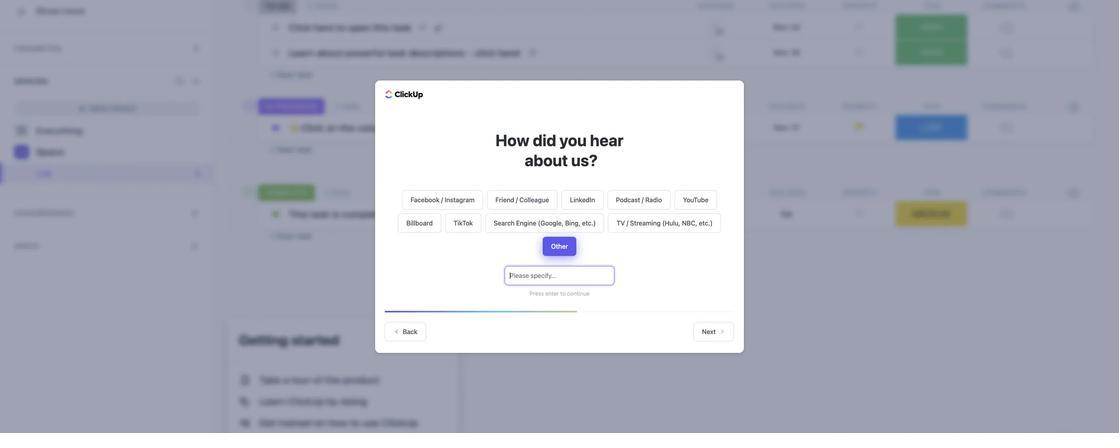 Task type: describe. For each thing, give the bounding box(es) containing it.
clickup logo image
[[385, 90, 424, 99]]

podcast / radio
[[616, 196, 663, 204]]

next button
[[694, 322, 734, 341]]

search engine (google, bing, etc.) button
[[486, 214, 605, 233]]

tiktok
[[454, 220, 473, 227]]

other
[[551, 243, 568, 250]]

nbc,
[[682, 220, 698, 227]]

hear
[[590, 131, 624, 149]]

(hulu,
[[663, 220, 681, 227]]

youtube button
[[675, 190, 717, 210]]

friend / colleague
[[496, 196, 549, 204]]

instagram
[[445, 196, 475, 204]]

billboard button
[[398, 214, 441, 233]]

how did you hear about us?
[[496, 131, 624, 169]]

2 etc.) from the left
[[699, 220, 713, 227]]

facebook
[[411, 196, 440, 204]]

1 etc.) from the left
[[582, 220, 596, 227]]

tv
[[617, 220, 625, 227]]

linkedin button
[[562, 190, 604, 210]]

/ for podcast
[[642, 196, 644, 204]]

/ for facebook
[[441, 196, 443, 204]]

other button
[[543, 237, 577, 256]]

facebook / instagram button
[[402, 190, 483, 210]]

Please specify... field
[[505, 266, 615, 285]]

you
[[560, 131, 587, 149]]

youtube
[[683, 196, 709, 204]]

bing,
[[566, 220, 581, 227]]

tv / streaming (hulu, nbc, etc.) button
[[609, 214, 722, 233]]

to
[[561, 290, 566, 297]]

search engine (google, bing, etc.)
[[494, 220, 596, 227]]

colleague
[[520, 196, 549, 204]]

back
[[403, 328, 418, 335]]

radio
[[646, 196, 663, 204]]



Task type: vqa. For each thing, say whether or not it's contained in the screenshot.
1st 'add'
no



Task type: locate. For each thing, give the bounding box(es) containing it.
/ inside button
[[441, 196, 443, 204]]

/ right tv
[[627, 220, 629, 227]]

linkedin
[[570, 196, 595, 204]]

press
[[530, 290, 544, 297]]

us?
[[572, 151, 598, 169]]

1 horizontal spatial etc.)
[[699, 220, 713, 227]]

tv / streaming (hulu, nbc, etc.)
[[617, 220, 713, 227]]

billboard
[[407, 220, 433, 227]]

/ for tv
[[627, 220, 629, 227]]

0 horizontal spatial etc.)
[[582, 220, 596, 227]]

next
[[702, 328, 716, 335]]

engine
[[516, 220, 537, 227]]

/ for friend
[[516, 196, 518, 204]]

back button
[[385, 322, 426, 341]]

facebook / instagram
[[411, 196, 475, 204]]

friend
[[496, 196, 515, 204]]

etc.) right nbc,
[[699, 220, 713, 227]]

/ right facebook
[[441, 196, 443, 204]]

continue
[[567, 290, 590, 297]]

etc.) right bing, on the bottom right of the page
[[582, 220, 596, 227]]

tiktok button
[[445, 214, 482, 233]]

streaming
[[630, 220, 661, 227]]

podcast / radio button
[[608, 190, 671, 210]]

about
[[525, 151, 568, 169]]

press enter to continue
[[530, 290, 590, 297]]

/ inside button
[[627, 220, 629, 227]]

(google,
[[538, 220, 564, 227]]

how
[[496, 131, 530, 149]]

/
[[441, 196, 443, 204], [516, 196, 518, 204], [642, 196, 644, 204], [627, 220, 629, 227]]

search
[[494, 220, 515, 227]]

etc.)
[[582, 220, 596, 227], [699, 220, 713, 227]]

podcast
[[616, 196, 641, 204]]

friend / colleague button
[[487, 190, 558, 210]]

/ right 'friend'
[[516, 196, 518, 204]]

did
[[533, 131, 557, 149]]

enter
[[546, 290, 559, 297]]

/ left radio
[[642, 196, 644, 204]]



